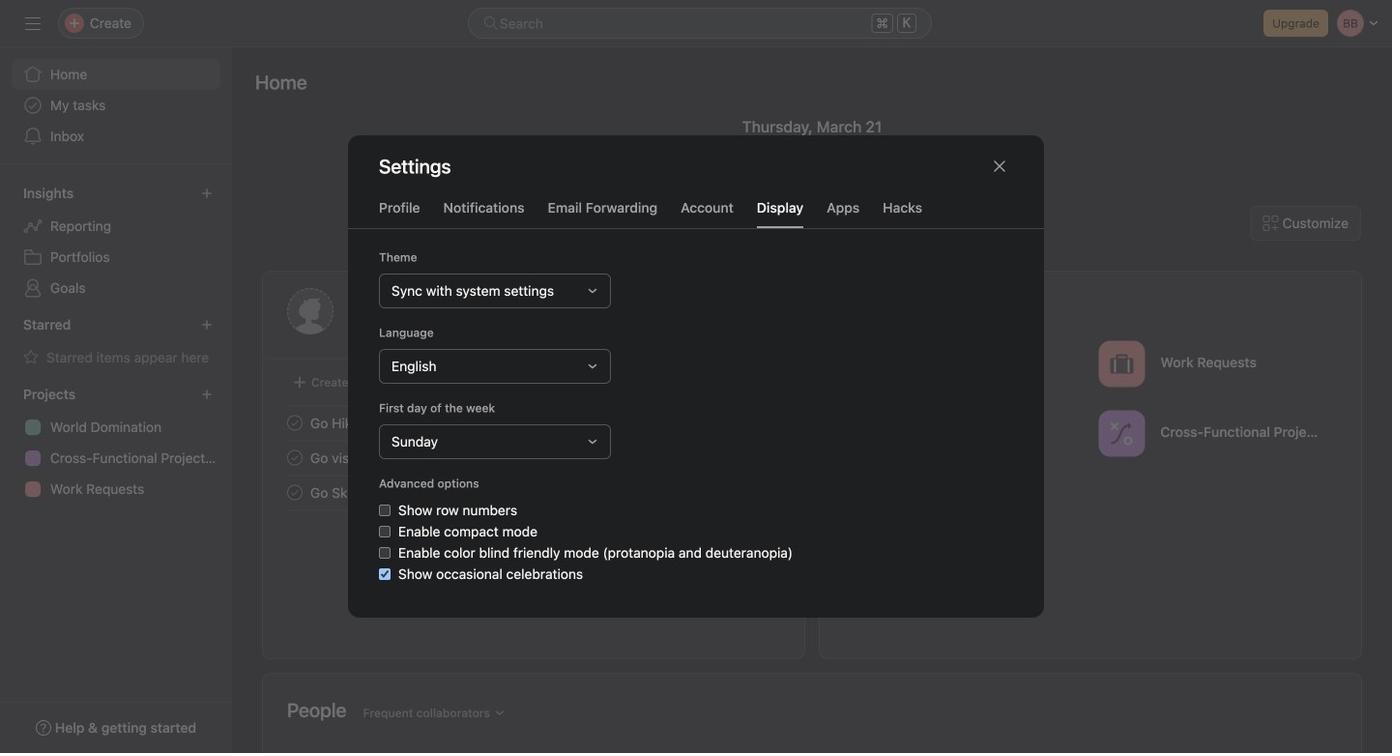 Task type: locate. For each thing, give the bounding box(es) containing it.
None checkbox
[[379, 505, 391, 516], [379, 526, 391, 538], [379, 569, 391, 580], [379, 505, 391, 516], [379, 526, 391, 538], [379, 569, 391, 580]]

1 vertical spatial mark complete image
[[283, 446, 307, 470]]

0 vertical spatial mark complete image
[[283, 412, 307, 435]]

3 mark complete image from the top
[[283, 481, 307, 504]]

2 vertical spatial mark complete image
[[283, 481, 307, 504]]

Mark complete checkbox
[[283, 481, 307, 504]]

mark complete image for second mark complete option from the bottom of the page
[[283, 412, 307, 435]]

2 mark complete checkbox from the top
[[283, 446, 307, 470]]

None checkbox
[[379, 547, 391, 559]]

global element
[[0, 47, 232, 163]]

hide sidebar image
[[25, 15, 41, 31]]

1 vertical spatial mark complete checkbox
[[283, 446, 307, 470]]

projects element
[[0, 377, 232, 509]]

2 mark complete image from the top
[[283, 446, 307, 470]]

0 vertical spatial mark complete checkbox
[[283, 412, 307, 435]]

insights element
[[0, 176, 232, 308]]

Mark complete checkbox
[[283, 412, 307, 435], [283, 446, 307, 470]]

briefcase image
[[1111, 353, 1134, 376]]

1 mark complete image from the top
[[283, 412, 307, 435]]

settings tab list
[[348, 197, 1045, 229]]

mark complete image for mark complete checkbox
[[283, 481, 307, 504]]

mark complete image
[[283, 412, 307, 435], [283, 446, 307, 470], [283, 481, 307, 504]]

dialog
[[348, 135, 1045, 618]]



Task type: describe. For each thing, give the bounding box(es) containing it.
starred element
[[0, 308, 232, 377]]

line_and_symbols image
[[1111, 422, 1134, 445]]

1 mark complete checkbox from the top
[[283, 412, 307, 435]]

add profile photo image
[[287, 288, 334, 335]]

close this dialog image
[[992, 159, 1008, 174]]

mark complete image for 2nd mark complete option
[[283, 446, 307, 470]]



Task type: vqa. For each thing, say whether or not it's contained in the screenshot.
'ADD BILLING INFO'
no



